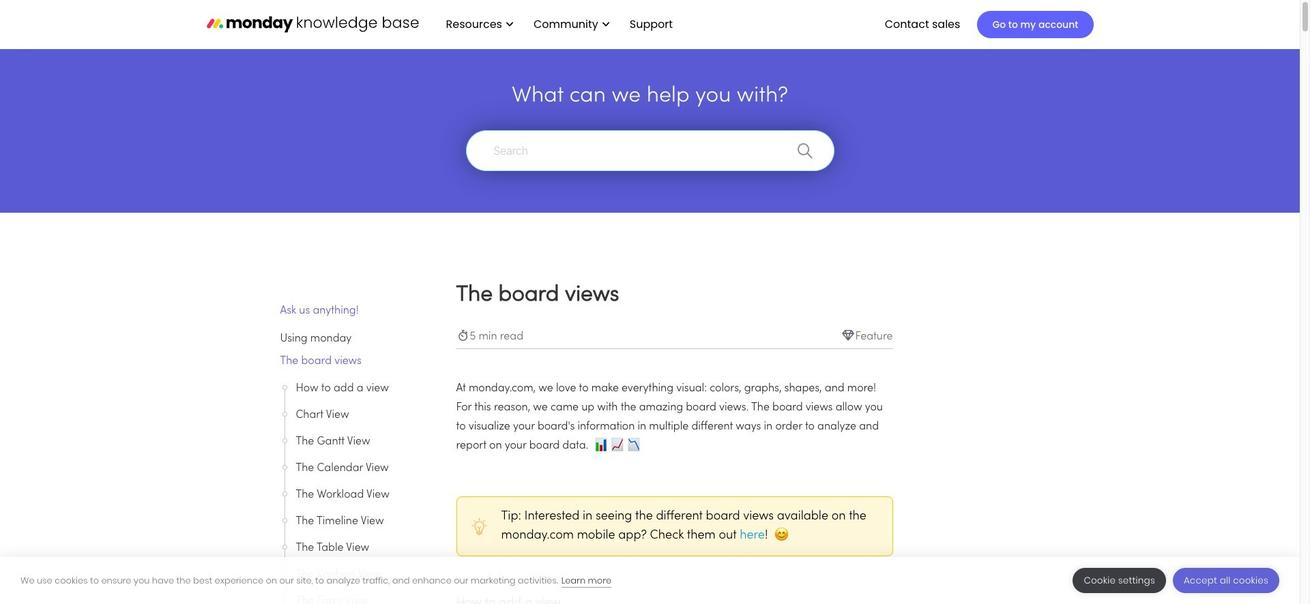 Task type: describe. For each thing, give the bounding box(es) containing it.
Search search field
[[466, 130, 834, 171]]

main element
[[432, 0, 1093, 49]]



Task type: vqa. For each thing, say whether or not it's contained in the screenshot.
main content
yes



Task type: locate. For each thing, give the bounding box(es) containing it.
None search field
[[459, 130, 841, 171]]

dialog
[[0, 557, 1300, 605]]

list
[[432, 0, 684, 49]]

monday.com logo image
[[206, 10, 419, 38]]

main content
[[0, 41, 1300, 605]]



